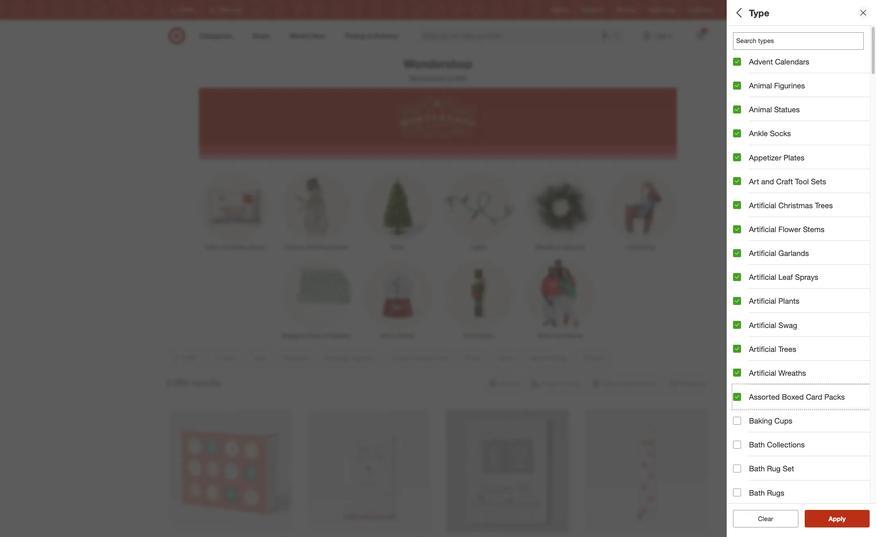 Task type: locate. For each thing, give the bounding box(es) containing it.
fpo/apo button
[[733, 277, 876, 305]]

christmas
[[778, 201, 813, 210], [222, 244, 248, 250], [306, 244, 332, 250]]

sprays
[[795, 273, 818, 282]]

1 horizontal spatial trees
[[778, 344, 796, 354]]

clear all button
[[733, 510, 798, 528]]

0 horizontal spatial christmas
[[222, 244, 248, 250]]

1 horizontal spatial &
[[557, 244, 561, 250]]

8 artificial from the top
[[749, 368, 776, 377]]

1 vertical spatial bath
[[749, 464, 765, 473]]

0 vertical spatial wreaths
[[535, 244, 556, 250]]

lights
[[471, 244, 486, 250]]

registry link
[[551, 7, 569, 13]]

2 vertical spatial bath
[[749, 488, 765, 497]]

clear left all
[[754, 515, 769, 523]]

1 horizontal spatial results
[[834, 515, 854, 523]]

see results button
[[805, 510, 870, 528]]

bath right bath collections checkbox
[[749, 440, 765, 449]]

features
[[733, 62, 765, 71]]

type dialog
[[727, 0, 876, 537]]

6 artificial from the top
[[749, 320, 776, 330]]

2 horizontal spatial christmas
[[778, 201, 813, 210]]

bath collections
[[749, 440, 805, 449]]

rug
[[767, 464, 781, 473]]

color
[[733, 257, 753, 266]]

redcard link
[[617, 7, 636, 13]]

decor
[[249, 244, 265, 250], [333, 244, 348, 250]]

snow globes
[[381, 332, 414, 339]]

1 vertical spatial &
[[324, 332, 327, 339]]

results for see results
[[834, 515, 854, 523]]

artificial for artificial christmas trees
[[749, 201, 776, 210]]

0 horizontal spatial &
[[324, 332, 327, 339]]

statues;
[[844, 42, 864, 48]]

guest rating
[[733, 201, 780, 211]]

2 bath from the top
[[749, 464, 765, 473]]

indoor inside button
[[733, 118, 757, 127]]

include
[[749, 312, 774, 321]]

results
[[191, 377, 221, 388], [834, 515, 854, 523]]

0 horizontal spatial wreaths
[[535, 244, 556, 250]]

weekly ad link
[[581, 7, 604, 13]]

type right "all"
[[749, 7, 770, 18]]

Bath Collections checkbox
[[733, 441, 741, 449]]

1 horizontal spatial outdoor
[[759, 118, 788, 127]]

artificial left the "swag"
[[749, 320, 776, 330]]

2 link
[[691, 27, 709, 45]]

advent up advent calendars checkbox
[[733, 42, 751, 48]]

4 artificial from the top
[[749, 273, 776, 282]]

artificial flower stems
[[749, 225, 825, 234]]

artificial right the artificial trees "checkbox"
[[749, 344, 776, 354]]

artificial plants
[[749, 296, 800, 306]]

wreaths & garlands
[[535, 244, 585, 250]]

indoor
[[733, 118, 757, 127], [205, 244, 221, 250]]

artificial down rating
[[749, 225, 776, 234]]

5 artificial from the top
[[749, 296, 776, 306]]

&
[[557, 244, 561, 250], [324, 332, 327, 339]]

0 horizontal spatial outdoor
[[284, 244, 305, 250]]

wondershop left (2,394)
[[409, 74, 446, 82]]

ornaments link
[[601, 170, 682, 251]]

fpo/apo
[[733, 285, 768, 294]]

results right see
[[834, 515, 854, 523]]

all filters dialog
[[727, 0, 876, 537]]

1 bath from the top
[[749, 440, 765, 449]]

bath for bath collections
[[749, 440, 765, 449]]

0 horizontal spatial trees
[[391, 244, 404, 250]]

1 clear from the left
[[754, 515, 769, 523]]

type inside type advent calendars; animal figurines; animal statues; ankl
[[733, 31, 750, 40]]

0 horizontal spatial decor
[[249, 244, 265, 250]]

artificial for artificial swag
[[749, 320, 776, 330]]

snow
[[381, 332, 395, 339]]

Artificial Christmas Trees checkbox
[[733, 201, 741, 209]]

3 bath from the top
[[749, 488, 765, 497]]

wreaths & garlands link
[[519, 170, 601, 251]]

find stores link
[[688, 7, 712, 13]]

statues
[[774, 105, 800, 114]]

artificial up fpo/apo at the right bottom of the page
[[749, 273, 776, 282]]

0 vertical spatial indoor
[[733, 118, 757, 127]]

package quantity button
[[733, 82, 876, 110]]

1 horizontal spatial indoor
[[733, 118, 757, 127]]

results right '2,394'
[[191, 377, 221, 388]]

0 vertical spatial advent
[[733, 42, 751, 48]]

bath left rug
[[749, 464, 765, 473]]

baking cups
[[749, 416, 793, 425]]

artificial up assorted
[[749, 368, 776, 377]]

Artificial Swag checkbox
[[733, 321, 741, 329]]

clear down bath rugs
[[758, 515, 773, 523]]

Bath Rug Set checkbox
[[733, 465, 741, 473]]

animal up indoor outdoor use
[[749, 105, 772, 114]]

0 vertical spatial results
[[191, 377, 221, 388]]

2 artificial from the top
[[749, 225, 776, 234]]

package quantity
[[733, 90, 797, 99]]

& inside "link"
[[324, 332, 327, 339]]

1 vertical spatial advent
[[749, 57, 773, 66]]

1 vertical spatial wreaths
[[778, 368, 806, 377]]

0 vertical spatial outdoor
[[759, 118, 788, 127]]

type inside dialog
[[749, 7, 770, 18]]

socks
[[770, 129, 791, 138]]

0 vertical spatial trees
[[815, 201, 833, 210]]

1 vertical spatial indoor
[[205, 244, 221, 250]]

rugs
[[767, 488, 784, 497]]

1 vertical spatial trees
[[391, 244, 404, 250]]

type down "all"
[[733, 31, 750, 40]]

clear button
[[733, 510, 798, 528]]

What can we help you find? suggestions appear below search field
[[418, 27, 616, 45]]

outdoor
[[759, 118, 788, 127], [284, 244, 305, 250]]

7 artificial from the top
[[749, 344, 776, 354]]

features button
[[733, 54, 876, 82]]

Advent Calendars checkbox
[[733, 58, 741, 66]]

Artificial Trees checkbox
[[733, 345, 741, 353]]

craft
[[776, 177, 793, 186]]

include out of stock
[[749, 312, 816, 321]]

advent down calendars;
[[749, 57, 773, 66]]

artificial right artificial garlands checkbox
[[749, 249, 776, 258]]

stores
[[698, 7, 712, 13]]

3 artificial from the top
[[749, 249, 776, 258]]

artificial for artificial trees
[[749, 344, 776, 354]]

animal down the features
[[749, 81, 772, 90]]

art and craft tool sets
[[749, 177, 826, 186]]

type advent calendars; animal figurines; animal statues; ankl
[[733, 31, 876, 48]]

artificial swag
[[749, 320, 797, 330]]

clear
[[754, 515, 769, 523], [758, 515, 773, 523]]

wondershop up (2,394)
[[404, 57, 473, 71]]

wrapping paper & supplies link
[[275, 259, 357, 340]]

bath left rugs
[[749, 488, 765, 497]]

artificial up include
[[749, 296, 776, 306]]

0 horizontal spatial results
[[191, 377, 221, 388]]

1 vertical spatial type
[[733, 31, 750, 40]]

price button
[[733, 137, 876, 165]]

1 artificial from the top
[[749, 201, 776, 210]]

1 decor from the left
[[249, 244, 265, 250]]

advent calendars
[[749, 57, 809, 66]]

appetizer
[[749, 153, 782, 162]]

figurines;
[[799, 42, 824, 48]]

0 horizontal spatial garlands
[[562, 244, 585, 250]]

wondershop at target image
[[199, 88, 677, 160]]

quantity
[[766, 90, 797, 99]]

1 horizontal spatial wreaths
[[778, 368, 806, 377]]

1 horizontal spatial decor
[[333, 244, 348, 250]]

christmas for artificial
[[778, 201, 813, 210]]

animal
[[781, 42, 798, 48], [825, 42, 842, 48], [749, 81, 772, 90], [749, 105, 772, 114]]

2,394 results
[[166, 377, 221, 388]]

2 clear from the left
[[758, 515, 773, 523]]

results for 2,394 results
[[191, 377, 221, 388]]

animal up calendars in the top of the page
[[781, 42, 798, 48]]

christmas for indoor
[[222, 244, 248, 250]]

2 decor from the left
[[333, 244, 348, 250]]

results inside button
[[834, 515, 854, 523]]

type for type advent calendars; animal figurines; animal statues; ankl
[[733, 31, 750, 40]]

wreaths inside type dialog
[[778, 368, 806, 377]]

decor for outdoor christmas decor
[[333, 244, 348, 250]]

christmas inside type dialog
[[778, 201, 813, 210]]

circle
[[663, 7, 675, 13]]

1 vertical spatial results
[[834, 515, 854, 523]]

set
[[783, 464, 794, 473]]

Assorted Boxed Card Packs checkbox
[[733, 393, 741, 401]]

wreaths
[[535, 244, 556, 250], [778, 368, 806, 377]]

wrapping paper & supplies
[[282, 332, 350, 339]]

clear inside all filters dialog
[[754, 515, 769, 523]]

artificial down and
[[749, 201, 776, 210]]

1 horizontal spatial christmas
[[306, 244, 332, 250]]

0 vertical spatial bath
[[749, 440, 765, 449]]

0 horizontal spatial indoor
[[205, 244, 221, 250]]

None text field
[[733, 32, 864, 50]]

target circle
[[648, 7, 675, 13]]

animal statues
[[749, 105, 800, 114]]

stock
[[798, 312, 816, 321]]

artificial for artificial leaf sprays
[[749, 273, 776, 282]]

clear inside type dialog
[[758, 515, 773, 523]]

1 vertical spatial wondershop
[[409, 74, 446, 82]]

0 vertical spatial type
[[749, 7, 770, 18]]

1 horizontal spatial garlands
[[778, 249, 809, 258]]



Task type: vqa. For each thing, say whether or not it's contained in the screenshot.
Christmas Lights 'christmas'
no



Task type: describe. For each thing, give the bounding box(es) containing it.
indoor christmas decor link
[[194, 170, 275, 251]]

search button
[[611, 27, 630, 46]]

stems
[[803, 225, 825, 234]]

bath rugs
[[749, 488, 784, 497]]

indoor christmas decor
[[205, 244, 265, 250]]

garlands inside type dialog
[[778, 249, 809, 258]]

2,394
[[166, 377, 189, 388]]

0 vertical spatial &
[[557, 244, 561, 250]]

apply button
[[805, 510, 870, 528]]

supplies
[[329, 332, 350, 339]]

nutcrackers
[[464, 332, 494, 339]]

artificial trees
[[749, 344, 796, 354]]

1 vertical spatial outdoor
[[284, 244, 305, 250]]

Artificial Plants checkbox
[[733, 297, 741, 305]]

baking
[[749, 416, 772, 425]]

snow globes link
[[357, 259, 438, 340]]

artificial for artificial plants
[[749, 296, 776, 306]]

ankle
[[749, 129, 768, 138]]

boxed
[[782, 392, 804, 401]]

Bath Rugs checkbox
[[733, 489, 741, 497]]

figurines
[[774, 81, 805, 90]]

Artificial Wreaths checkbox
[[733, 369, 741, 377]]

outdoor christmas decor link
[[275, 170, 357, 251]]

decor for indoor christmas decor
[[249, 244, 265, 250]]

wrapping
[[282, 332, 306, 339]]

see results
[[820, 515, 854, 523]]

advent inside type dialog
[[749, 57, 773, 66]]

guest rating button
[[733, 193, 876, 221]]

artificial for artificial garlands
[[749, 249, 776, 258]]

nutcrackers link
[[438, 259, 519, 340]]

artificial for artificial wreaths
[[749, 368, 776, 377]]

type for type
[[749, 7, 770, 18]]

artificial wreaths
[[749, 368, 806, 377]]

tool
[[795, 177, 809, 186]]

appetizer plates
[[749, 153, 805, 162]]

0 vertical spatial wondershop
[[404, 57, 473, 71]]

Artificial Leaf Sprays checkbox
[[733, 273, 741, 281]]

Include out of stock checkbox
[[733, 312, 741, 320]]

search
[[611, 32, 630, 40]]

matching pajamas link
[[519, 259, 601, 340]]

artificial leaf sprays
[[749, 273, 818, 282]]

swag
[[778, 320, 797, 330]]

indoor outdoor use
[[733, 118, 804, 127]]

indoor for indoor outdoor use
[[733, 118, 757, 127]]

color button
[[733, 249, 876, 277]]

sets
[[811, 177, 826, 186]]

matching pajamas
[[537, 332, 583, 339]]

matching
[[537, 332, 560, 339]]

calendars;
[[752, 42, 779, 48]]

clear all
[[754, 515, 777, 523]]

out
[[776, 312, 787, 321]]

ankle socks
[[749, 129, 791, 138]]

card
[[806, 392, 822, 401]]

collections
[[767, 440, 805, 449]]

2 vertical spatial trees
[[778, 344, 796, 354]]

of
[[789, 312, 796, 321]]

find stores
[[688, 7, 712, 13]]

Artificial Garlands checkbox
[[733, 249, 741, 257]]

wondershop wondershop (2,394)
[[404, 57, 473, 82]]

2 horizontal spatial trees
[[815, 201, 833, 210]]

Art and Craft Tool Sets checkbox
[[733, 177, 741, 185]]

plants
[[778, 296, 800, 306]]

Animal Statues checkbox
[[733, 105, 741, 113]]

clear for clear all
[[754, 515, 769, 523]]

theme button
[[733, 221, 876, 249]]

bath for bath rug set
[[749, 464, 765, 473]]

bath for bath rugs
[[749, 488, 765, 497]]

deals button
[[733, 165, 876, 193]]

christmas for outdoor
[[306, 244, 332, 250]]

artificial christmas trees
[[749, 201, 833, 210]]

filters
[[747, 7, 771, 18]]

cups
[[775, 416, 793, 425]]

none text field inside type dialog
[[733, 32, 864, 50]]

indoor outdoor use button
[[733, 110, 876, 137]]

guest
[[733, 201, 754, 211]]

Appetizer Plates checkbox
[[733, 153, 741, 161]]

Artificial Flower Stems checkbox
[[733, 225, 741, 233]]

leaf
[[778, 273, 793, 282]]

see
[[820, 515, 832, 523]]

theme
[[733, 229, 758, 238]]

art
[[749, 177, 759, 186]]

wondershop inside wondershop wondershop (2,394)
[[409, 74, 446, 82]]

all
[[771, 515, 777, 523]]

indoor for indoor christmas decor
[[205, 244, 221, 250]]

outdoor christmas decor
[[284, 244, 348, 250]]

clear for clear
[[758, 515, 773, 523]]

artificial garlands
[[749, 249, 809, 258]]

(2,394)
[[447, 74, 467, 82]]

all
[[733, 7, 744, 18]]

artificial for artificial flower stems
[[749, 225, 776, 234]]

outdoor inside button
[[759, 118, 788, 127]]

registry
[[551, 7, 569, 13]]

animal left statues;
[[825, 42, 842, 48]]

trees inside trees link
[[391, 244, 404, 250]]

package
[[733, 90, 764, 99]]

ornaments
[[628, 244, 655, 250]]

Ankle Socks checkbox
[[733, 129, 741, 137]]

all filters
[[733, 7, 771, 18]]

Animal Figurines checkbox
[[733, 82, 741, 89]]

deals
[[733, 173, 754, 183]]

paper
[[307, 332, 322, 339]]

trees link
[[357, 170, 438, 251]]

animal figurines
[[749, 81, 805, 90]]

price
[[733, 146, 752, 155]]

advent inside type advent calendars; animal figurines; animal statues; ankl
[[733, 42, 751, 48]]

weekly ad
[[581, 7, 604, 13]]

find
[[688, 7, 697, 13]]

globes
[[396, 332, 414, 339]]

plates
[[784, 153, 805, 162]]

assorted
[[749, 392, 780, 401]]

target
[[648, 7, 661, 13]]

bath rug set
[[749, 464, 794, 473]]

ad
[[598, 7, 604, 13]]

pajamas
[[562, 332, 583, 339]]

and
[[761, 177, 774, 186]]

Baking Cups checkbox
[[733, 417, 741, 425]]



